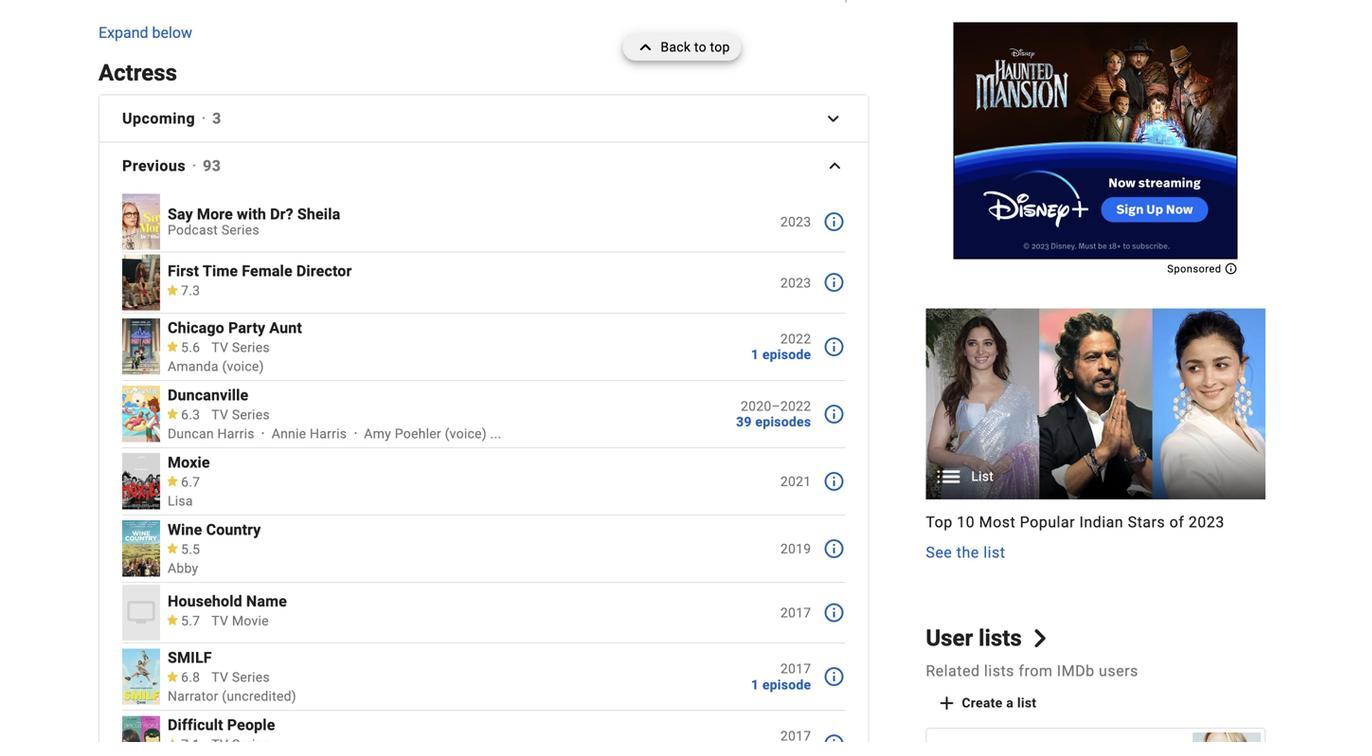 Task type: locate. For each thing, give the bounding box(es) containing it.
series for duncanville
[[232, 407, 270, 422]]

1 horizontal spatial harris
[[310, 426, 347, 441]]

0 vertical spatial list
[[984, 544, 1006, 562]]

episode inside 2017 1 episode
[[763, 677, 812, 693]]

tv series up duncan harris
[[212, 407, 270, 422]]

back
[[661, 39, 691, 55]]

2 1 episode button from the top
[[751, 677, 812, 693]]

2020–2022 39 episodes
[[736, 398, 812, 430]]

duncan
[[168, 426, 214, 441]]

see
[[926, 544, 953, 562]]

back to top
[[661, 39, 730, 55]]

top 10 most popular indian stars of 2023
[[926, 513, 1225, 531]]

star inline image left 7.3
[[166, 285, 179, 295]]

group containing top 10 most popular indian stars of 2023
[[926, 308, 1266, 564]]

list inside button
[[984, 544, 1006, 562]]

tv down household name
[[212, 613, 229, 629]]

more image for moxie
[[823, 470, 846, 493]]

2 more image from the top
[[823, 601, 846, 624]]

tv series for smilf
[[212, 670, 270, 685]]

2021
[[781, 474, 812, 489]]

1 vertical spatial list
[[1018, 695, 1037, 711]]

party
[[228, 319, 266, 337]]

more
[[197, 205, 233, 223]]

0 vertical spatial tv series
[[212, 340, 270, 355]]

star inline image left 5.6
[[166, 341, 179, 352]]

2 vertical spatial tv series
[[212, 670, 270, 685]]

3
[[212, 109, 222, 127]]

amy
[[364, 426, 391, 441]]

top
[[710, 39, 730, 55]]

say
[[168, 205, 193, 223]]

episode for chicago party aunt
[[763, 347, 812, 363]]

list group
[[926, 308, 1266, 500]]

2 harris from the left
[[310, 426, 347, 441]]

1 vertical spatial star inline image
[[166, 739, 179, 742]]

narrator
[[168, 689, 219, 704]]

2 vertical spatial 2023
[[1189, 513, 1225, 531]]

star inline image left 6.3 at the left bottom of page
[[166, 409, 179, 419]]

7 more image from the top
[[823, 733, 846, 742]]

0 vertical spatial 1 episode button
[[751, 347, 812, 363]]

6 star inline image from the top
[[166, 671, 179, 682]]

still frame image
[[926, 308, 1266, 500]]

chevron right image
[[824, 154, 846, 177]]

movie
[[232, 613, 269, 629]]

4 more image from the top
[[823, 470, 846, 493]]

top
[[926, 513, 953, 531]]

1 episode button
[[751, 347, 812, 363], [751, 677, 812, 693]]

1 episode from the top
[[763, 347, 812, 363]]

star inline image
[[166, 285, 179, 295], [166, 341, 179, 352], [166, 409, 179, 419], [166, 476, 179, 486], [166, 615, 179, 625], [166, 671, 179, 682]]

1 inside 2022 1 episode
[[751, 347, 759, 363]]

0 horizontal spatial harris
[[218, 426, 255, 441]]

1 1 episode button from the top
[[751, 347, 812, 363]]

list right the
[[984, 544, 1006, 562]]

1 2017 from the top
[[781, 605, 812, 621]]

0 vertical spatial 1
[[751, 347, 759, 363]]

tv up duncan harris
[[212, 407, 229, 422]]

1 horizontal spatial list
[[1018, 695, 1037, 711]]

top 10 most popular indian stars of 2023 link
[[926, 511, 1266, 534]]

star inline image for household name
[[166, 615, 179, 625]]

0 horizontal spatial (voice)
[[222, 359, 264, 374]]

expand
[[99, 24, 148, 42]]

0 vertical spatial star inline image
[[166, 543, 179, 554]]

2023
[[781, 214, 812, 230], [781, 275, 812, 291], [1189, 513, 1225, 531]]

with
[[237, 205, 266, 223]]

1 tv from the top
[[212, 340, 229, 355]]

frankie shaw in smilf (2017) image
[[122, 649, 160, 705]]

6 more image from the top
[[823, 665, 846, 688]]

tv series down chicago party aunt
[[212, 340, 270, 355]]

1 harris from the left
[[218, 426, 255, 441]]

indian
[[1080, 513, 1124, 531]]

smilf button
[[168, 649, 736, 667]]

series down party
[[232, 340, 270, 355]]

chevron right image
[[822, 107, 845, 130]]

1 vertical spatial (voice)
[[445, 426, 487, 441]]

(uncredited)
[[222, 689, 297, 704]]

1 vertical spatial 1 episode button
[[751, 677, 812, 693]]

1 star inline image from the top
[[166, 543, 179, 554]]

2017 inside 2017 1 episode
[[781, 661, 812, 677]]

1 vertical spatial lists
[[985, 662, 1015, 680]]

say more with dr? sheila (2023) image
[[122, 194, 160, 250]]

difficult
[[168, 716, 223, 734]]

harris
[[218, 426, 255, 441], [310, 426, 347, 441]]

(voice)
[[222, 359, 264, 374], [445, 426, 487, 441]]

2 tv from the top
[[212, 407, 229, 422]]

tv series up narrator (uncredited)
[[212, 670, 270, 685]]

0 vertical spatial (voice)
[[222, 359, 264, 374]]

sydney park, josie totah, alycia pascual-pena, anjelika washington, hadley robinson, sabrina haskett, josephine langford, lauren tsai, and nico hiraga in moxie (2021) image
[[122, 453, 160, 509]]

more image for first time female director
[[823, 271, 846, 294]]

(voice) left ... at the bottom left
[[445, 426, 487, 441]]

2017 for 2017 1 episode
[[781, 661, 812, 677]]

series left dr?
[[222, 222, 260, 238]]

star inline image left '5.5'
[[166, 543, 179, 554]]

0 vertical spatial more image
[[823, 335, 846, 358]]

episode for smilf
[[763, 677, 812, 693]]

see the list button
[[926, 541, 1006, 564]]

moxie button
[[168, 453, 736, 471]]

lists left chevron right inline icon
[[979, 625, 1022, 652]]

2 2017 from the top
[[781, 661, 812, 677]]

1 for smilf
[[751, 677, 759, 693]]

first time female director button
[[168, 262, 736, 280]]

0 vertical spatial lists
[[979, 625, 1022, 652]]

harris right duncan
[[218, 426, 255, 441]]

household
[[168, 592, 242, 610]]

0 horizontal spatial list
[[984, 544, 1006, 562]]

2 more image from the top
[[823, 271, 846, 294]]

sponsored
[[1168, 263, 1225, 275]]

2020–2022
[[741, 398, 812, 414]]

tv for duncanville
[[212, 407, 229, 422]]

more image for chicago party aunt
[[823, 335, 846, 358]]

0 vertical spatial 2023
[[781, 214, 812, 230]]

1 vertical spatial 1
[[751, 677, 759, 693]]

actress
[[99, 59, 177, 86]]

duncanville button
[[168, 386, 736, 404]]

1 vertical spatial 2023
[[781, 275, 812, 291]]

5 more image from the top
[[823, 537, 846, 560]]

2022
[[781, 331, 812, 347]]

1 more image from the top
[[823, 335, 846, 358]]

star inline image left 5.7
[[166, 615, 179, 625]]

5 star inline image from the top
[[166, 615, 179, 625]]

more image for difficult people
[[823, 733, 846, 742]]

episode
[[763, 347, 812, 363], [763, 677, 812, 693]]

add image
[[936, 692, 958, 715]]

...
[[490, 426, 502, 441]]

1 inside 2017 1 episode
[[751, 677, 759, 693]]

harris right annie
[[310, 426, 347, 441]]

tv series
[[212, 340, 270, 355], [212, 407, 270, 422], [212, 670, 270, 685]]

star inline image left 6.7
[[166, 476, 179, 486]]

julie klausner and billy eichner in difficult people (2015) image
[[122, 716, 160, 742]]

tv series for duncanville
[[212, 407, 270, 422]]

star inline image down difficult
[[166, 739, 179, 742]]

2017 1 episode
[[751, 661, 812, 693]]

expand below
[[99, 24, 192, 42]]

tv up amanda (voice)
[[212, 340, 229, 355]]

name
[[246, 592, 287, 610]]

more image
[[823, 335, 846, 358], [823, 601, 846, 624]]

1 vertical spatial more image
[[823, 601, 846, 624]]

2 star inline image from the top
[[166, 739, 179, 742]]

list inside button
[[1018, 695, 1037, 711]]

3 star inline image from the top
[[166, 409, 179, 419]]

tv for chicago party aunt
[[212, 340, 229, 355]]

see the list
[[926, 544, 1006, 562]]

chelsea peretti in first time female director (2023) image
[[122, 255, 160, 311]]

dr?
[[270, 205, 294, 223]]

1 tv series from the top
[[212, 340, 270, 355]]

star inline image
[[166, 543, 179, 554], [166, 739, 179, 742]]

lists for user
[[979, 625, 1022, 652]]

duncanville
[[168, 386, 249, 404]]

(voice) down party
[[222, 359, 264, 374]]

2 1 from the top
[[751, 677, 759, 693]]

lists up create a list
[[985, 662, 1015, 680]]

group
[[926, 308, 1266, 564]]

create
[[962, 695, 1003, 711]]

list
[[984, 544, 1006, 562], [1018, 695, 1037, 711]]

list for see the list
[[984, 544, 1006, 562]]

harris for duncan harris
[[218, 426, 255, 441]]

2023 for first time female director
[[781, 275, 812, 291]]

series
[[222, 222, 260, 238], [232, 340, 270, 355], [232, 407, 270, 422], [232, 670, 270, 685]]

duncanville (2020) image
[[122, 386, 160, 442]]

2 episode from the top
[[763, 677, 812, 693]]

episode inside 2022 1 episode
[[763, 347, 812, 363]]

more image
[[823, 210, 846, 233], [823, 271, 846, 294], [823, 403, 846, 425], [823, 470, 846, 493], [823, 537, 846, 560], [823, 665, 846, 688], [823, 733, 846, 742]]

4 tv from the top
[[212, 670, 229, 685]]

3 tv from the top
[[212, 613, 229, 629]]

0 vertical spatial 2017
[[781, 605, 812, 621]]

10
[[957, 513, 975, 531]]

most
[[980, 513, 1016, 531]]

more image for household name
[[823, 601, 846, 624]]

3 tv series from the top
[[212, 670, 270, 685]]

star inline image left 6.8
[[166, 671, 179, 682]]

5.5
[[181, 541, 200, 557]]

wine
[[168, 521, 202, 539]]

related lists from imdb users
[[926, 662, 1139, 680]]

0 vertical spatial episode
[[763, 347, 812, 363]]

back to top button
[[623, 34, 742, 61]]

1 episode button for chicago party aunt
[[751, 347, 812, 363]]

1 vertical spatial 2017
[[781, 661, 812, 677]]

tv up narrator (uncredited)
[[212, 670, 229, 685]]

list right a
[[1018, 695, 1037, 711]]

3 more image from the top
[[823, 403, 846, 425]]

2023 for say more with dr? sheila
[[781, 214, 812, 230]]

smilf
[[168, 649, 212, 667]]

imdb
[[1057, 662, 1095, 680]]

1 vertical spatial episode
[[763, 677, 812, 693]]

series up duncan harris
[[232, 407, 270, 422]]

1 vertical spatial tv series
[[212, 407, 270, 422]]

2 tv series from the top
[[212, 407, 270, 422]]

1 for chicago party aunt
[[751, 347, 759, 363]]

1 1 from the top
[[751, 347, 759, 363]]

series up (uncredited) on the bottom left of page
[[232, 670, 270, 685]]

2 star inline image from the top
[[166, 341, 179, 352]]



Task type: describe. For each thing, give the bounding box(es) containing it.
2023 inside group
[[1189, 513, 1225, 531]]

stars
[[1128, 513, 1166, 531]]

rachel dratch, ana gasteyer, amy poehler, maya rudolph, emily spivey, and paula pell in wine country (2019) image
[[122, 521, 160, 577]]

2022 1 episode
[[751, 331, 812, 363]]

people
[[227, 716, 275, 734]]

difficult people button
[[168, 716, 736, 734]]

rory o'malley and lauren ash in chicago party aunt (2021) image
[[122, 319, 160, 375]]

6.3
[[181, 407, 200, 422]]

say more with dr? sheila podcast series
[[168, 205, 341, 238]]

1 more image from the top
[[823, 210, 846, 233]]

tv for household name
[[212, 613, 229, 629]]

star inline image for smilf
[[166, 671, 179, 682]]

abby
[[168, 560, 198, 576]]

amanda (voice)
[[168, 359, 264, 374]]

the
[[957, 544, 980, 562]]

2017 for 2017
[[781, 605, 812, 621]]

39
[[736, 414, 752, 430]]

1 horizontal spatial (voice)
[[445, 426, 487, 441]]

lists for related
[[985, 662, 1015, 680]]

create a list
[[962, 695, 1037, 711]]

tv for smilf
[[212, 670, 229, 685]]

2019
[[781, 541, 812, 556]]

moxie
[[168, 453, 210, 471]]

more image for duncanville
[[823, 403, 846, 425]]

5.7
[[181, 613, 200, 629]]

1 star inline image from the top
[[166, 285, 179, 295]]

chevron right inline image
[[1031, 629, 1050, 648]]

upcoming
[[122, 109, 195, 127]]

time
[[203, 262, 238, 280]]

difficult people
[[168, 716, 275, 734]]

39 episodes button
[[736, 414, 812, 430]]

related
[[926, 662, 980, 680]]

harris for annie harris
[[310, 426, 347, 441]]

star inline image for chicago party aunt
[[166, 341, 179, 352]]

more image for smilf
[[823, 665, 846, 688]]

annie harris
[[272, 426, 347, 441]]

expand less image
[[634, 34, 661, 61]]

poehler
[[395, 426, 442, 441]]

to
[[695, 39, 707, 55]]

chicago
[[168, 319, 224, 337]]

a
[[1007, 695, 1014, 711]]

duncan harris
[[168, 426, 255, 441]]

annie
[[272, 426, 306, 441]]

wine country button
[[168, 521, 736, 539]]

series inside say more with dr? sheila podcast series
[[222, 222, 260, 238]]

director
[[297, 262, 352, 280]]

star inline image for duncanville
[[166, 409, 179, 419]]

amy poehler (voice) ...
[[364, 426, 502, 441]]

user lists
[[926, 625, 1022, 652]]

sponsored content section
[[954, 22, 1238, 275]]

say more with dr? sheila button
[[168, 205, 736, 223]]

household name
[[168, 592, 287, 610]]

sheila
[[298, 205, 341, 223]]

narrator (uncredited)
[[168, 689, 297, 704]]

list
[[972, 469, 994, 485]]

podcast
[[168, 222, 218, 238]]

first time female director
[[168, 262, 352, 280]]

of
[[1170, 513, 1185, 531]]

household name button
[[168, 592, 736, 610]]

series for chicago party aunt
[[232, 340, 270, 355]]

tv movie
[[212, 613, 269, 629]]

4 star inline image from the top
[[166, 476, 179, 486]]

users
[[1099, 662, 1139, 680]]

wine country
[[168, 521, 261, 539]]

popular
[[1020, 513, 1076, 531]]

series for smilf
[[232, 670, 270, 685]]

list link
[[926, 308, 1266, 500]]

aunt
[[269, 319, 302, 337]]

first
[[168, 262, 199, 280]]

user lists link
[[926, 625, 1050, 652]]

expand below button
[[99, 21, 192, 44]]

1 episode button for smilf
[[751, 677, 812, 693]]

7.3
[[181, 283, 200, 299]]

previous
[[122, 157, 186, 175]]

create a list button
[[926, 686, 1052, 720]]

more image for wine country
[[823, 537, 846, 560]]

amanda
[[168, 359, 219, 374]]

5.6
[[181, 340, 200, 355]]

6.7
[[181, 474, 200, 490]]

female
[[242, 262, 293, 280]]

below
[[152, 24, 192, 42]]

lisa
[[168, 493, 193, 509]]

episodes
[[756, 414, 812, 430]]

country
[[206, 521, 261, 539]]

tv series for chicago party aunt
[[212, 340, 270, 355]]

93
[[203, 157, 221, 175]]

list for create a list
[[1018, 695, 1037, 711]]

from
[[1019, 662, 1053, 680]]

6.8
[[181, 670, 200, 685]]

chicago party aunt button
[[168, 319, 736, 337]]

chicago party aunt
[[168, 319, 302, 337]]



Task type: vqa. For each thing, say whether or not it's contained in the screenshot.
First
yes



